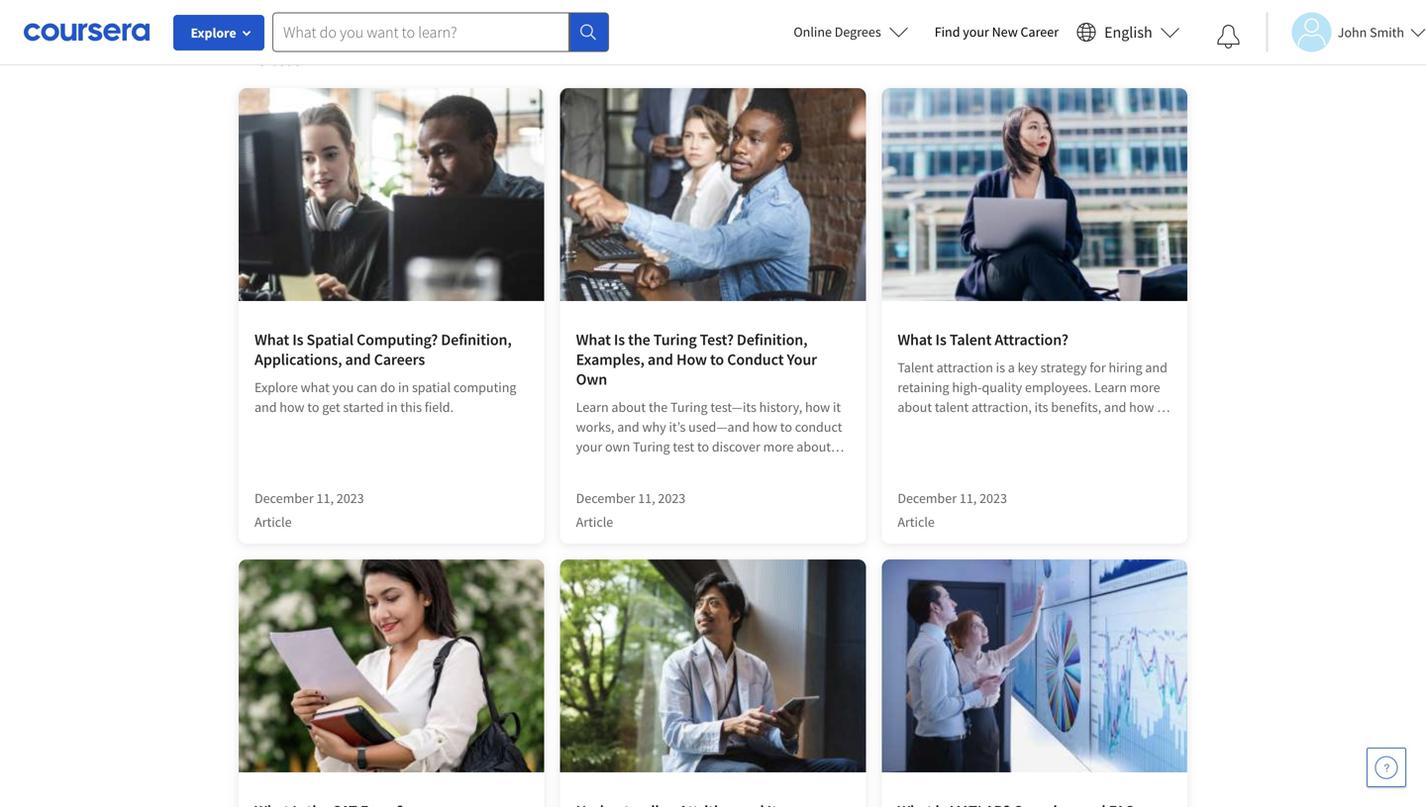 Task type: locate. For each thing, give the bounding box(es) containing it.
2 horizontal spatial december 11, 2023 article
[[898, 489, 1007, 531]]

what up "own"
[[576, 330, 611, 350]]

0 horizontal spatial learn
[[576, 398, 609, 416]]

what inside what is spatial computing? definition, applications, and careers explore what you can do in spatial computing and how to get started in this field.
[[255, 330, 289, 350]]

about up why
[[612, 398, 646, 416]]

2 december 11, 2023 article from the left
[[576, 489, 686, 531]]

what inside the 'what is talent attraction? talent attraction is a key strategy for hiring and retaining high-quality employees. learn more about talent attraction, its benefits, and how to use talent attraction strategies in your hiring practices.'
[[898, 330, 933, 350]]

english button
[[1069, 0, 1189, 64]]

3 2023 from the left
[[980, 489, 1007, 507]]

what left spatial
[[255, 330, 289, 350]]

technology.
[[635, 458, 703, 476]]

in left this
[[387, 398, 398, 416]]

1 horizontal spatial talent
[[950, 330, 992, 350]]

attraction down attraction,
[[958, 418, 1014, 436]]

1 horizontal spatial explore
[[255, 378, 298, 396]]

history,
[[760, 398, 803, 416]]

what is the turing test? definition, examples, and how to conduct your own learn about the turing test—its history, how it works, and why it's used—and how to conduct your own turing test to discover more about today's ai technology.
[[576, 330, 842, 476]]

and
[[345, 350, 371, 370], [648, 350, 674, 370], [1146, 359, 1168, 376], [255, 398, 277, 416], [1104, 398, 1127, 416], [617, 418, 640, 436]]

11, for explore
[[317, 489, 334, 507]]

more right 'employees.'
[[1130, 378, 1161, 396]]

3 11, from the left
[[960, 489, 977, 507]]

in
[[398, 378, 409, 396], [387, 398, 398, 416], [1076, 418, 1087, 436]]

talent up the retaining
[[898, 359, 934, 376]]

1 horizontal spatial what
[[576, 330, 611, 350]]

how down what
[[280, 398, 305, 416]]

talent down high-
[[935, 398, 969, 416]]

hiring right "strategies"
[[1119, 418, 1152, 436]]

for
[[1090, 359, 1106, 376]]

december for what is talent attraction?
[[898, 489, 957, 507]]

2 horizontal spatial december
[[898, 489, 957, 507]]

0 horizontal spatial december 11, 2023 article
[[255, 489, 364, 531]]

1 horizontal spatial december 11, 2023 article
[[576, 489, 686, 531]]

0 horizontal spatial your
[[576, 438, 603, 456]]

december
[[255, 489, 314, 507], [576, 489, 635, 507], [898, 489, 957, 507]]

1 horizontal spatial your
[[963, 23, 989, 41]]

turing
[[654, 330, 697, 350], [671, 398, 708, 416], [633, 438, 670, 456]]

0 vertical spatial the
[[628, 330, 651, 350]]

is left the how
[[614, 330, 625, 350]]

own
[[576, 370, 607, 389]]

3 article from the left
[[898, 513, 935, 531]]

article for what is talent attraction?
[[898, 513, 935, 531]]

definition,
[[441, 330, 512, 350], [737, 330, 808, 350]]

conduct
[[795, 418, 842, 436]]

3 is from the left
[[936, 330, 947, 350]]

1 horizontal spatial learn
[[1095, 378, 1127, 396]]

definition, right test?
[[737, 330, 808, 350]]

2 horizontal spatial 11,
[[960, 489, 977, 507]]

0 vertical spatial hiring
[[1109, 359, 1143, 376]]

spatial
[[412, 378, 451, 396]]

your right find
[[963, 23, 989, 41]]

2 2023 from the left
[[658, 489, 686, 507]]

1 vertical spatial explore
[[255, 378, 298, 396]]

1 vertical spatial talent
[[921, 418, 955, 436]]

2 definition, from the left
[[737, 330, 808, 350]]

2023 down attraction,
[[980, 489, 1007, 507]]

your down "works,"
[[576, 438, 603, 456]]

0 vertical spatial your
[[963, 23, 989, 41]]

article for what is the turing test? definition, examples, and how to conduct your own
[[576, 513, 613, 531]]

high-
[[952, 378, 982, 396]]

definition, up computing
[[441, 330, 512, 350]]

article
[[255, 513, 292, 531], [576, 513, 613, 531], [898, 513, 935, 531]]

0 horizontal spatial definition,
[[441, 330, 512, 350]]

what
[[255, 330, 289, 350], [576, 330, 611, 350], [898, 330, 933, 350]]

how
[[280, 398, 305, 416], [805, 398, 830, 416], [1130, 398, 1154, 416], [753, 418, 778, 436]]

1 2023 from the left
[[337, 489, 364, 507]]

how inside what is spatial computing? definition, applications, and careers explore what you can do in spatial computing and how to get started in this field.
[[280, 398, 305, 416]]

online degrees button
[[778, 10, 925, 53]]

3 december from the left
[[898, 489, 957, 507]]

0 horizontal spatial 2023
[[337, 489, 364, 507]]

[featured image] a business degree student prepares reviews materials for the cat exam while walking on campus. image
[[239, 560, 545, 773]]

1 december from the left
[[255, 489, 314, 507]]

1 is from the left
[[292, 330, 304, 350]]

test
[[673, 438, 695, 456]]

december for what is spatial computing? definition, applications, and careers
[[255, 489, 314, 507]]

and up the own
[[617, 418, 640, 436]]

talent
[[935, 398, 969, 416], [921, 418, 955, 436]]

definition, inside what is spatial computing? definition, applications, and careers explore what you can do in spatial computing and how to get started in this field.
[[441, 330, 512, 350]]

is left spatial
[[292, 330, 304, 350]]

started
[[343, 398, 384, 416]]

2 horizontal spatial article
[[898, 513, 935, 531]]

more inside what is the turing test? definition, examples, and how to conduct your own learn about the turing test—its history, how it works, and why it's used—and how to conduct your own turing test to discover more about today's ai technology.
[[763, 438, 794, 456]]

to right test
[[697, 438, 709, 456]]

0 vertical spatial talent
[[935, 398, 969, 416]]

1 vertical spatial hiring
[[1119, 418, 1152, 436]]

about
[[612, 398, 646, 416], [898, 398, 932, 416], [797, 438, 831, 456]]

more inside the 'what is talent attraction? talent attraction is a key strategy for hiring and retaining high-quality employees. learn more about talent attraction, its benefits, and how to use talent attraction strategies in your hiring practices.'
[[1130, 378, 1161, 396]]

1 vertical spatial turing
[[671, 398, 708, 416]]

[featured image] a group of six people gather around a computer monitor and look on as a man in a denim shirt points to the screen. image
[[560, 88, 866, 301]]

11,
[[317, 489, 334, 507], [638, 489, 655, 507], [960, 489, 977, 507]]

0 vertical spatial more
[[1130, 378, 1161, 396]]

0 horizontal spatial 11,
[[317, 489, 334, 507]]

1 horizontal spatial december
[[576, 489, 635, 507]]

3 what from the left
[[898, 330, 933, 350]]

hiring right for
[[1109, 359, 1143, 376]]

1 horizontal spatial 2023
[[658, 489, 686, 507]]

is inside what is spatial computing? definition, applications, and careers explore what you can do in spatial computing and how to get started in this field.
[[292, 330, 304, 350]]

0 vertical spatial learn
[[1095, 378, 1127, 396]]

11, down the get
[[317, 489, 334, 507]]

is inside what is the turing test? definition, examples, and how to conduct your own learn about the turing test—its history, how it works, and why it's used—and how to conduct your own turing test to discover more about today's ai technology.
[[614, 330, 625, 350]]

find your new career
[[935, 23, 1059, 41]]

test—its
[[711, 398, 757, 416]]

what up the retaining
[[898, 330, 933, 350]]

1 horizontal spatial article
[[576, 513, 613, 531]]

december 11, 2023 article for key
[[898, 489, 1007, 531]]

how right benefits,
[[1130, 398, 1154, 416]]

2023
[[337, 489, 364, 507], [658, 489, 686, 507], [980, 489, 1007, 507]]

learn down for
[[1095, 378, 1127, 396]]

this
[[401, 398, 422, 416]]

None search field
[[272, 12, 609, 52]]

0 horizontal spatial talent
[[898, 359, 934, 376]]

1 11, from the left
[[317, 489, 334, 507]]

online
[[794, 23, 832, 41]]

to right benefits,
[[1157, 398, 1169, 416]]

0 horizontal spatial what
[[255, 330, 289, 350]]

2 article from the left
[[576, 513, 613, 531]]

is inside the 'what is talent attraction? talent attraction is a key strategy for hiring and retaining high-quality employees. learn more about talent attraction, its benefits, and how to use talent attraction strategies in your hiring practices.'
[[936, 330, 947, 350]]

2 horizontal spatial in
[[1076, 418, 1087, 436]]

its
[[1035, 398, 1049, 416]]

what inside what is the turing test? definition, examples, and how to conduct your own learn about the turing test—its history, how it works, and why it's used—and how to conduct your own turing test to discover more about today's ai technology.
[[576, 330, 611, 350]]

2023 down technology.
[[658, 489, 686, 507]]

[featured image] man at window working on a tablet image
[[560, 560, 866, 773]]

2023 for key
[[980, 489, 1007, 507]]

learn up "works,"
[[576, 398, 609, 416]]

1 vertical spatial more
[[763, 438, 794, 456]]

turing down why
[[633, 438, 670, 456]]

attraction,
[[972, 398, 1032, 416]]

find
[[935, 23, 960, 41]]

in right do
[[398, 378, 409, 396]]

2 vertical spatial your
[[576, 438, 603, 456]]

1 december 11, 2023 article from the left
[[255, 489, 364, 531]]

december 11, 2023 article for explore
[[255, 489, 364, 531]]

0 horizontal spatial article
[[255, 513, 292, 531]]

your down benefits,
[[1090, 418, 1116, 436]]

1 what from the left
[[255, 330, 289, 350]]

2 horizontal spatial is
[[936, 330, 947, 350]]

about down the conduct at the bottom right
[[797, 438, 831, 456]]

talent up high-
[[950, 330, 992, 350]]

0 vertical spatial attraction
[[937, 359, 993, 376]]

computing?
[[357, 330, 438, 350]]

you
[[332, 378, 354, 396]]

1 horizontal spatial in
[[398, 378, 409, 396]]

learn inside the 'what is talent attraction? talent attraction is a key strategy for hiring and retaining high-quality employees. learn more about talent attraction, its benefits, and how to use talent attraction strategies in your hiring practices.'
[[1095, 378, 1127, 396]]

do
[[380, 378, 396, 396]]

john smith
[[1338, 23, 1405, 41]]

2 december from the left
[[576, 489, 635, 507]]

turing up it's
[[671, 398, 708, 416]]

a
[[1008, 359, 1015, 376]]

1 horizontal spatial about
[[797, 438, 831, 456]]

is
[[292, 330, 304, 350], [614, 330, 625, 350], [936, 330, 947, 350]]

your
[[963, 23, 989, 41], [1090, 418, 1116, 436], [576, 438, 603, 456]]

the up why
[[649, 398, 668, 416]]

2023 down started
[[337, 489, 364, 507]]

2 horizontal spatial about
[[898, 398, 932, 416]]

works,
[[576, 418, 615, 436]]

to
[[710, 350, 724, 370], [307, 398, 319, 416], [1157, 398, 1169, 416], [780, 418, 792, 436], [697, 438, 709, 456]]

1 horizontal spatial is
[[614, 330, 625, 350]]

2 vertical spatial in
[[1076, 418, 1087, 436]]

2 horizontal spatial what
[[898, 330, 933, 350]]

talent
[[950, 330, 992, 350], [898, 359, 934, 376]]

1 vertical spatial your
[[1090, 418, 1116, 436]]

test?
[[700, 330, 734, 350]]

11, for how
[[638, 489, 655, 507]]

11, down attraction,
[[960, 489, 977, 507]]

0 horizontal spatial in
[[387, 398, 398, 416]]

strategies
[[1017, 418, 1073, 436]]

1 horizontal spatial definition,
[[737, 330, 808, 350]]

to down history,
[[780, 418, 792, 436]]

about up 'use'
[[898, 398, 932, 416]]

2 vertical spatial turing
[[633, 438, 670, 456]]

1 article from the left
[[255, 513, 292, 531]]

to left the get
[[307, 398, 319, 416]]

explore
[[191, 24, 236, 42], [255, 378, 298, 396]]

the
[[628, 330, 651, 350], [649, 398, 668, 416]]

1 definition, from the left
[[441, 330, 512, 350]]

december 11, 2023 article
[[255, 489, 364, 531], [576, 489, 686, 531], [898, 489, 1007, 531]]

3 december 11, 2023 article from the left
[[898, 489, 1007, 531]]

attraction
[[937, 359, 993, 376], [958, 418, 1014, 436]]

more down history,
[[763, 438, 794, 456]]

1 vertical spatial attraction
[[958, 418, 1014, 436]]

0 vertical spatial explore
[[191, 24, 236, 42]]

0 horizontal spatial explore
[[191, 24, 236, 42]]

about inside the 'what is talent attraction? talent attraction is a key strategy for hiring and retaining high-quality employees. learn more about talent attraction, its benefits, and how to use talent attraction strategies in your hiring practices.'
[[898, 398, 932, 416]]

in down benefits,
[[1076, 418, 1087, 436]]

the left the how
[[628, 330, 651, 350]]

[featured image] two co-workers sit next to each other at a desk and collaborate on a shared computer in an open office space. image
[[239, 88, 545, 301]]

how down history,
[[753, 418, 778, 436]]

1 horizontal spatial more
[[1130, 378, 1161, 396]]

2 horizontal spatial your
[[1090, 418, 1116, 436]]

english
[[1105, 22, 1153, 42]]

more
[[1130, 378, 1161, 396], [763, 438, 794, 456]]

0 horizontal spatial december
[[255, 489, 314, 507]]

and left the how
[[648, 350, 674, 370]]

learn
[[1095, 378, 1127, 396], [576, 398, 609, 416]]

2 horizontal spatial 2023
[[980, 489, 1007, 507]]

turing left test?
[[654, 330, 697, 350]]

hiring
[[1109, 359, 1143, 376], [1119, 418, 1152, 436]]

[featured image] two co-workers review performance data in a set of visualizations displayed across a series of screens on a wall. image
[[882, 560, 1188, 773]]

1 horizontal spatial 11,
[[638, 489, 655, 507]]

explore inside what is spatial computing? definition, applications, and careers explore what you can do in spatial computing and how to get started in this field.
[[255, 378, 298, 396]]

2 11, from the left
[[638, 489, 655, 507]]

11, down technology.
[[638, 489, 655, 507]]

online degrees
[[794, 23, 881, 41]]

1 vertical spatial learn
[[576, 398, 609, 416]]

2 is from the left
[[614, 330, 625, 350]]

2 what from the left
[[576, 330, 611, 350]]

attraction up high-
[[937, 359, 993, 376]]

0 horizontal spatial is
[[292, 330, 304, 350]]

0 horizontal spatial more
[[763, 438, 794, 456]]

talent up practices.
[[921, 418, 955, 436]]

your
[[787, 350, 817, 370]]

is for talent
[[936, 330, 947, 350]]

is up the retaining
[[936, 330, 947, 350]]



Task type: vqa. For each thing, say whether or not it's contained in the screenshot.
2023 related to Explore
yes



Task type: describe. For each thing, give the bounding box(es) containing it.
What do you want to learn? text field
[[272, 12, 570, 52]]

1 vertical spatial in
[[387, 398, 398, 416]]

2023 for explore
[[337, 489, 364, 507]]

quality
[[982, 378, 1023, 396]]

your inside the 'what is talent attraction? talent attraction is a key strategy for hiring and retaining high-quality employees. learn more about talent attraction, its benefits, and how to use talent attraction strategies in your hiring practices.'
[[1090, 418, 1116, 436]]

career
[[1021, 23, 1059, 41]]

what is spatial computing? definition, applications, and careers explore what you can do in spatial computing and how to get started in this field.
[[255, 330, 517, 416]]

retaining
[[898, 378, 950, 396]]

help center image
[[1375, 756, 1399, 780]]

practices.
[[898, 438, 953, 456]]

careers
[[374, 350, 425, 370]]

definition, inside what is the turing test? definition, examples, and how to conduct your own learn about the turing test—its history, how it works, and why it's used—and how to conduct your own turing test to discover more about today's ai technology.
[[737, 330, 808, 350]]

[featured image] woman on a bench working on a laptop image
[[882, 88, 1188, 301]]

2023 for how
[[658, 489, 686, 507]]

what for what is spatial computing? definition, applications, and careers
[[255, 330, 289, 350]]

11, for key
[[960, 489, 977, 507]]

how left it in the right of the page
[[805, 398, 830, 416]]

0 vertical spatial turing
[[654, 330, 697, 350]]

0 vertical spatial talent
[[950, 330, 992, 350]]

benefits,
[[1051, 398, 1102, 416]]

is for spatial
[[292, 330, 304, 350]]

examples,
[[576, 350, 645, 370]]

use
[[898, 418, 918, 436]]

december for what is the turing test? definition, examples, and how to conduct your own
[[576, 489, 635, 507]]

articles
[[239, 46, 302, 71]]

explore button
[[173, 15, 265, 51]]

is
[[996, 359, 1005, 376]]

to inside the 'what is talent attraction? talent attraction is a key strategy for hiring and retaining high-quality employees. learn more about talent attraction, its benefits, and how to use talent attraction strategies in your hiring practices.'
[[1157, 398, 1169, 416]]

0 vertical spatial in
[[398, 378, 409, 396]]

to inside what is spatial computing? definition, applications, and careers explore what you can do in spatial computing and how to get started in this field.
[[307, 398, 319, 416]]

what
[[301, 378, 330, 396]]

john smith button
[[1267, 12, 1427, 52]]

today's
[[576, 458, 618, 476]]

explore inside dropdown button
[[191, 24, 236, 42]]

how
[[677, 350, 707, 370]]

what is talent attraction? talent attraction is a key strategy for hiring and retaining high-quality employees. learn more about talent attraction, its benefits, and how to use talent attraction strategies in your hiring practices.
[[898, 330, 1169, 456]]

key
[[1018, 359, 1038, 376]]

applications,
[[255, 350, 342, 370]]

and right benefits,
[[1104, 398, 1127, 416]]

smith
[[1370, 23, 1405, 41]]

ai
[[621, 458, 632, 476]]

to right the how
[[710, 350, 724, 370]]

it's
[[669, 418, 686, 436]]

and right for
[[1146, 359, 1168, 376]]

employees.
[[1025, 378, 1092, 396]]

learn inside what is the turing test? definition, examples, and how to conduct your own learn about the turing test—its history, how it works, and why it's used—and how to conduct your own turing test to discover more about today's ai technology.
[[576, 398, 609, 416]]

can
[[357, 378, 378, 396]]

conduct
[[727, 350, 784, 370]]

new
[[992, 23, 1018, 41]]

john
[[1338, 23, 1367, 41]]

it
[[833, 398, 841, 416]]

how inside the 'what is talent attraction? talent attraction is a key strategy for hiring and retaining high-quality employees. learn more about talent attraction, its benefits, and how to use talent attraction strategies in your hiring practices.'
[[1130, 398, 1154, 416]]

find your new career link
[[925, 20, 1069, 45]]

attraction?
[[995, 330, 1069, 350]]

own
[[605, 438, 630, 456]]

show notifications image
[[1217, 25, 1241, 49]]

in inside the 'what is talent attraction? talent attraction is a key strategy for hiring and retaining high-quality employees. learn more about talent attraction, its benefits, and how to use talent attraction strategies in your hiring practices.'
[[1076, 418, 1087, 436]]

and up can on the left top of the page
[[345, 350, 371, 370]]

computing
[[454, 378, 517, 396]]

discover
[[712, 438, 761, 456]]

degrees
[[835, 23, 881, 41]]

strategy
[[1041, 359, 1087, 376]]

1 vertical spatial the
[[649, 398, 668, 416]]

december 11, 2023 article for how
[[576, 489, 686, 531]]

what for what is the turing test? definition, examples, and how to conduct your own
[[576, 330, 611, 350]]

used—and
[[689, 418, 750, 436]]

spatial
[[307, 330, 354, 350]]

what for what is talent attraction?
[[898, 330, 933, 350]]

why
[[642, 418, 666, 436]]

article for what is spatial computing? definition, applications, and careers
[[255, 513, 292, 531]]

coursera image
[[24, 16, 150, 48]]

your inside what is the turing test? definition, examples, and how to conduct your own learn about the turing test—its history, how it works, and why it's used—and how to conduct your own turing test to discover more about today's ai technology.
[[576, 438, 603, 456]]

and down applications,
[[255, 398, 277, 416]]

0 horizontal spatial about
[[612, 398, 646, 416]]

field.
[[425, 398, 454, 416]]

get
[[322, 398, 340, 416]]

1 vertical spatial talent
[[898, 359, 934, 376]]

is for the
[[614, 330, 625, 350]]



